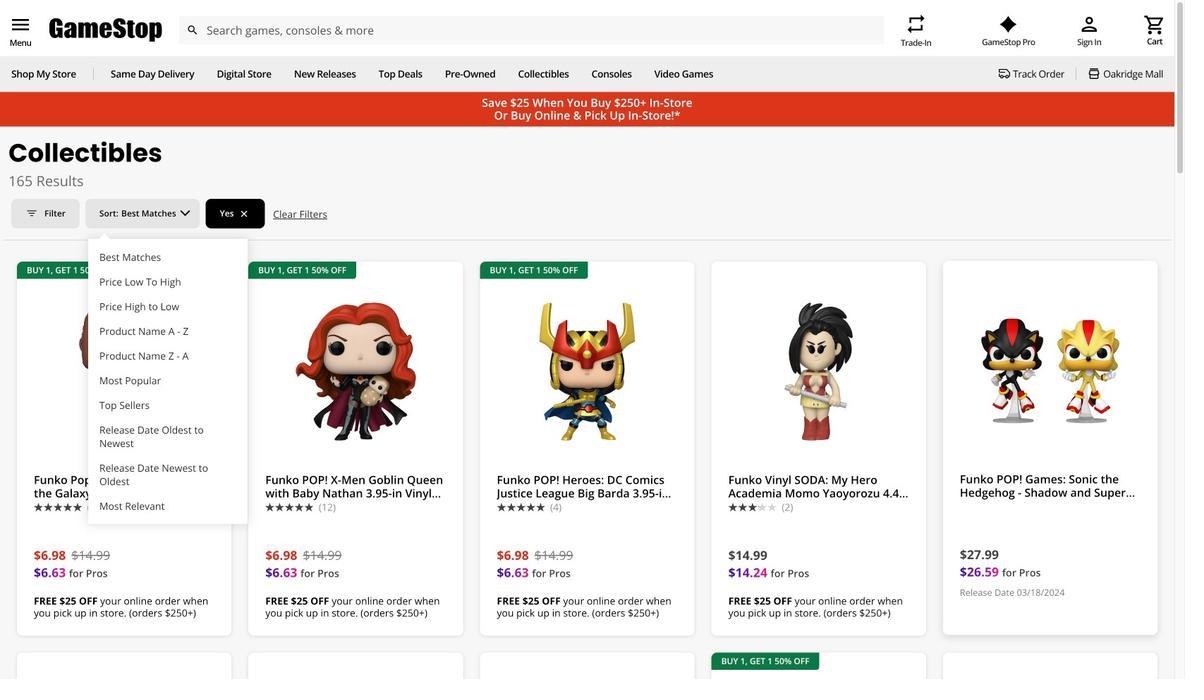 Task type: vqa. For each thing, say whether or not it's contained in the screenshot.
FIND ITEMS FROM THIS STORE Field
no



Task type: locate. For each thing, give the bounding box(es) containing it.
Search games, consoles & more search field
[[207, 16, 859, 44]]

None search field
[[178, 16, 884, 44]]

gamestop pro icon image
[[1000, 16, 1017, 33]]



Task type: describe. For each thing, give the bounding box(es) containing it.
gamestop image
[[49, 17, 162, 44]]



